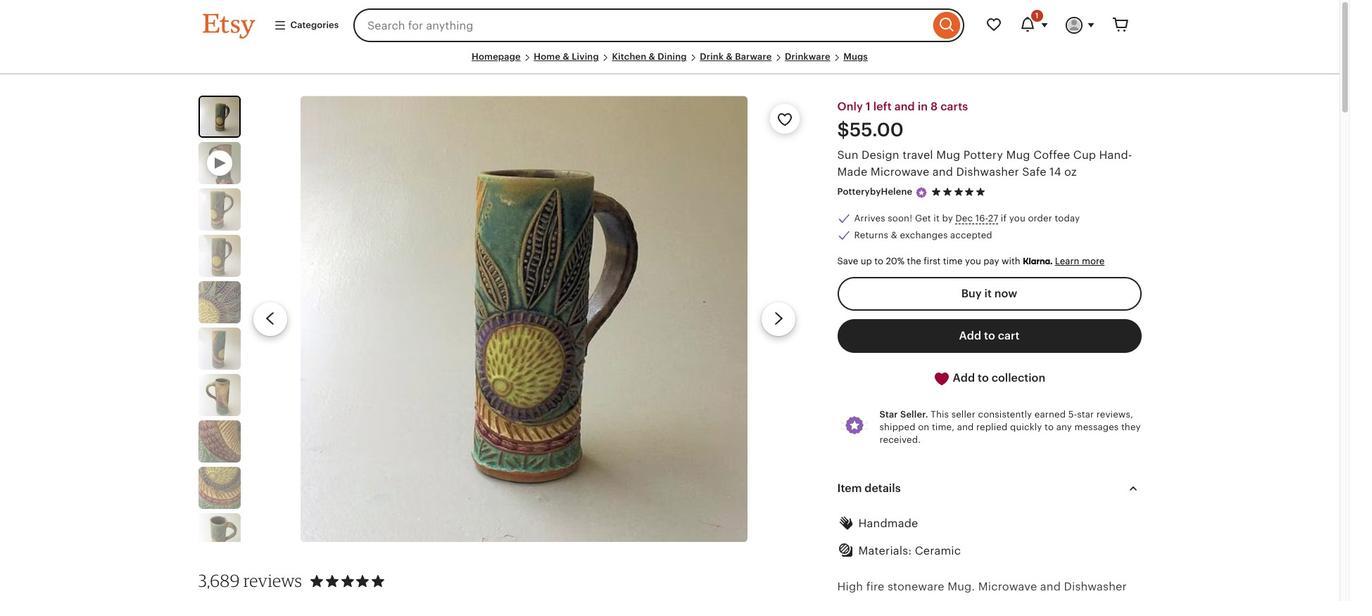 Task type: describe. For each thing, give the bounding box(es) containing it.
safe
[[1022, 166, 1047, 178]]

8
[[931, 101, 938, 113]]

materials:
[[858, 546, 912, 558]]

home
[[534, 51, 560, 62]]

20%
[[886, 256, 905, 267]]

on
[[918, 422, 930, 433]]

star
[[880, 409, 898, 420]]

home & living link
[[534, 51, 599, 62]]

they
[[1121, 422, 1141, 433]]

14
[[1050, 166, 1061, 178]]

high
[[837, 582, 863, 594]]

star_seller image
[[915, 186, 928, 199]]

earned
[[1035, 409, 1066, 420]]

collection
[[992, 372, 1046, 384]]

to inside this seller consistently earned 5-star reviews, shipped on time, and replied quickly to any messages they received.
[[1045, 422, 1054, 433]]

sun design travel mug pottery mug coffee cup hand-made image 7 image
[[198, 421, 240, 463]]

pay
[[984, 256, 999, 267]]

item details
[[837, 483, 901, 495]]

time,
[[932, 422, 955, 433]]

replied
[[976, 422, 1008, 433]]

7"
[[866, 601, 877, 602]]

mug.
[[948, 582, 975, 594]]

none search field inside categories banner
[[353, 8, 964, 42]]

coffee
[[1034, 149, 1070, 161]]

add to cart
[[959, 330, 1020, 342]]

this seller consistently earned 5-star reviews, shipped on time, and replied quickly to any messages they received.
[[880, 409, 1141, 446]]

& for returns
[[891, 230, 897, 241]]

messages
[[1075, 422, 1119, 433]]

sun design travel mug pottery mug coffee cup hand-made image 2 image
[[198, 189, 240, 231]]

stoneware
[[888, 582, 945, 594]]

cup
[[1073, 149, 1096, 161]]

any
[[1056, 422, 1072, 433]]

returns & exchanges accepted
[[854, 230, 992, 241]]

microwave inside high fire stoneware mug. microwave and dishwasher safe. 7" x 3" - 14oz
[[978, 582, 1037, 594]]

sun design travel mug pottery mug coffee cup hand-made image 6 image
[[198, 375, 240, 417]]

kitchen & dining link
[[612, 51, 687, 62]]

-
[[904, 601, 908, 602]]

3,689 reviews
[[198, 571, 302, 592]]

item
[[837, 483, 862, 495]]

item details button
[[825, 472, 1154, 506]]

consistently
[[978, 409, 1032, 420]]

oz
[[1064, 166, 1077, 178]]

27
[[988, 213, 998, 224]]

time
[[943, 256, 963, 267]]

potterybyhelene
[[837, 187, 913, 197]]

16-
[[975, 213, 988, 224]]

design
[[862, 149, 900, 161]]

materials: ceramic
[[858, 546, 961, 558]]

soon! get
[[888, 213, 931, 224]]

$55.00
[[837, 120, 904, 141]]

carts
[[941, 101, 968, 113]]

categories button
[[263, 13, 349, 38]]

and inside this seller consistently earned 5-star reviews, shipped on time, and replied quickly to any messages they received.
[[957, 422, 974, 433]]

5-
[[1068, 409, 1077, 420]]

save up to 20% the first time you pay with klarna. learn more
[[837, 256, 1105, 267]]

& for kitchen
[[649, 51, 655, 62]]

left
[[873, 101, 892, 113]]

0 horizontal spatial sun design travel mug pottery mug coffee cup hand-made image 1 image
[[200, 97, 239, 137]]

1 mug from the left
[[936, 149, 961, 161]]

ceramic
[[915, 546, 961, 558]]

made
[[837, 166, 868, 178]]

3,689
[[198, 571, 240, 592]]

learn
[[1055, 256, 1080, 267]]

to right 'up'
[[875, 256, 884, 267]]

seller
[[952, 409, 976, 420]]

sun design travel mug pottery mug coffee cup hand- made microwave and dishwasher safe 14 oz
[[837, 149, 1132, 178]]

it inside button
[[985, 288, 992, 300]]

14oz
[[911, 601, 935, 602]]

if
[[1001, 213, 1007, 224]]

add to collection
[[950, 372, 1046, 384]]

learn more button
[[1055, 256, 1105, 267]]

travel
[[903, 149, 933, 161]]

potterybyhelene link
[[837, 187, 913, 197]]

1 horizontal spatial you
[[1009, 213, 1026, 224]]

only 1 left and in 8 carts $55.00
[[837, 101, 968, 141]]

0 vertical spatial it
[[934, 213, 940, 224]]

accepted
[[950, 230, 992, 241]]

buy it now
[[961, 288, 1017, 300]]

add to collection button
[[837, 362, 1141, 396]]

sun design travel mug pottery mug coffee cup hand-made image 4 image
[[198, 282, 240, 324]]

arrives
[[854, 213, 885, 224]]



Task type: locate. For each thing, give the bounding box(es) containing it.
barware
[[735, 51, 772, 62]]

0 horizontal spatial dishwasher
[[956, 166, 1019, 178]]

x
[[880, 601, 886, 602]]

microwave right mug.
[[978, 582, 1037, 594]]

the
[[907, 256, 921, 267]]

0 horizontal spatial you
[[965, 256, 981, 267]]

1 vertical spatial dishwasher
[[1064, 582, 1127, 594]]

you left pay
[[965, 256, 981, 267]]

reviews
[[243, 571, 302, 592]]

menu bar
[[202, 51, 1137, 75]]

0 vertical spatial add
[[959, 330, 981, 342]]

to inside button
[[978, 372, 989, 384]]

details
[[865, 483, 901, 495]]

today
[[1055, 213, 1080, 224]]

0 vertical spatial microwave
[[871, 166, 930, 178]]

0 horizontal spatial mug
[[936, 149, 961, 161]]

dishwasher inside high fire stoneware mug. microwave and dishwasher safe. 7" x 3" - 14oz
[[1064, 582, 1127, 594]]

1 vertical spatial microwave
[[978, 582, 1037, 594]]

buy
[[961, 288, 982, 300]]

only
[[837, 101, 863, 113]]

microwave down travel
[[871, 166, 930, 178]]

and inside only 1 left and in 8 carts $55.00
[[895, 101, 915, 113]]

now
[[995, 288, 1017, 300]]

homepage
[[472, 51, 521, 62]]

1 vertical spatial add
[[953, 372, 975, 384]]

0 horizontal spatial it
[[934, 213, 940, 224]]

buy it now button
[[837, 277, 1141, 311]]

pottery
[[964, 149, 1003, 161]]

first
[[924, 256, 941, 267]]

0 horizontal spatial 1
[[866, 101, 871, 113]]

dining
[[658, 51, 687, 62]]

1 horizontal spatial sun design travel mug pottery mug coffee cup hand-made image 1 image
[[301, 96, 747, 543]]

with
[[1002, 256, 1021, 267]]

& for home
[[563, 51, 569, 62]]

sun design travel mug pottery mug coffee cup hand-made image 5 image
[[198, 328, 240, 370]]

you right if
[[1009, 213, 1026, 224]]

0 horizontal spatial microwave
[[871, 166, 930, 178]]

mugs link
[[844, 51, 868, 62]]

None search field
[[353, 8, 964, 42]]

sun design travel mug pottery mug coffee cup hand-made image 8 image
[[198, 468, 240, 510]]

save
[[837, 256, 858, 267]]

in
[[918, 101, 928, 113]]

1 inside only 1 left and in 8 carts $55.00
[[866, 101, 871, 113]]

1 vertical spatial 1
[[866, 101, 871, 113]]

arrives soon! get it by dec 16-27 if you order today
[[854, 213, 1080, 224]]

it
[[934, 213, 940, 224], [985, 288, 992, 300]]

received.
[[880, 435, 921, 446]]

by
[[942, 213, 953, 224]]

to left cart
[[984, 330, 995, 342]]

1 horizontal spatial dishwasher
[[1064, 582, 1127, 594]]

order
[[1028, 213, 1052, 224]]

it right the buy
[[985, 288, 992, 300]]

to inside "button"
[[984, 330, 995, 342]]

microwave inside sun design travel mug pottery mug coffee cup hand- made microwave and dishwasher safe 14 oz
[[871, 166, 930, 178]]

mug right travel
[[936, 149, 961, 161]]

categories banner
[[177, 0, 1163, 51]]

shipped
[[880, 422, 916, 433]]

1 vertical spatial it
[[985, 288, 992, 300]]

add inside button
[[953, 372, 975, 384]]

0 vertical spatial you
[[1009, 213, 1026, 224]]

add inside "button"
[[959, 330, 981, 342]]

cart
[[998, 330, 1020, 342]]

and
[[895, 101, 915, 113], [933, 166, 953, 178], [957, 422, 974, 433], [1040, 582, 1061, 594]]

1 horizontal spatial mug
[[1006, 149, 1030, 161]]

dishwasher
[[956, 166, 1019, 178], [1064, 582, 1127, 594]]

add to cart button
[[837, 319, 1141, 353]]

hand-
[[1099, 149, 1132, 161]]

sun design travel mug pottery mug coffee cup hand-made image 1 image
[[301, 96, 747, 543], [200, 97, 239, 137]]

Search for anything text field
[[353, 8, 930, 42]]

drink & barware link
[[700, 51, 772, 62]]

1 vertical spatial you
[[965, 256, 981, 267]]

1 inside popup button
[[1035, 11, 1039, 20]]

menu bar containing homepage
[[202, 51, 1137, 75]]

& right drink
[[726, 51, 733, 62]]

add for add to cart
[[959, 330, 981, 342]]

mugs
[[844, 51, 868, 62]]

klarna.
[[1023, 256, 1053, 267]]

quickly
[[1010, 422, 1042, 433]]

& for drink
[[726, 51, 733, 62]]

high fire stoneware mug. microwave and dishwasher safe. 7" x 3" - 14oz
[[837, 582, 1127, 602]]

and inside high fire stoneware mug. microwave and dishwasher safe. 7" x 3" - 14oz
[[1040, 582, 1061, 594]]

2 mug from the left
[[1006, 149, 1030, 161]]

this
[[931, 409, 949, 420]]

dec
[[956, 213, 973, 224]]

1 horizontal spatial it
[[985, 288, 992, 300]]

add left cart
[[959, 330, 981, 342]]

3"
[[890, 601, 901, 602]]

& right home
[[563, 51, 569, 62]]

to left collection
[[978, 372, 989, 384]]

& left "dining"
[[649, 51, 655, 62]]

more
[[1082, 256, 1105, 267]]

1 horizontal spatial 1
[[1035, 11, 1039, 20]]

add for add to collection
[[953, 372, 975, 384]]

handmade
[[858, 518, 918, 530]]

kitchen
[[612, 51, 646, 62]]

up
[[861, 256, 872, 267]]

safe.
[[837, 601, 863, 602]]

&
[[563, 51, 569, 62], [649, 51, 655, 62], [726, 51, 733, 62], [891, 230, 897, 241]]

sun design travel mug pottery mug coffee cup hand-made image 3 image
[[198, 235, 240, 277]]

sun design travel mug pottery mug coffee cup hand-made image 9 image
[[198, 514, 240, 556]]

mug
[[936, 149, 961, 161], [1006, 149, 1030, 161]]

drink & barware
[[700, 51, 772, 62]]

home & living
[[534, 51, 599, 62]]

it left by
[[934, 213, 940, 224]]

1 horizontal spatial microwave
[[978, 582, 1037, 594]]

drinkware link
[[785, 51, 830, 62]]

seller.
[[900, 409, 928, 420]]

returns
[[854, 230, 888, 241]]

and inside sun design travel mug pottery mug coffee cup hand- made microwave and dishwasher safe 14 oz
[[933, 166, 953, 178]]

to down earned
[[1045, 422, 1054, 433]]

dishwasher inside sun design travel mug pottery mug coffee cup hand- made microwave and dishwasher safe 14 oz
[[956, 166, 1019, 178]]

1 button
[[1011, 8, 1057, 42]]

categories
[[290, 20, 339, 30]]

kitchen & dining
[[612, 51, 687, 62]]

living
[[572, 51, 599, 62]]

0 vertical spatial 1
[[1035, 11, 1039, 20]]

1
[[1035, 11, 1039, 20], [866, 101, 871, 113]]

mug up safe
[[1006, 149, 1030, 161]]

drink
[[700, 51, 724, 62]]

add up seller
[[953, 372, 975, 384]]

0 vertical spatial dishwasher
[[956, 166, 1019, 178]]

reviews,
[[1097, 409, 1133, 420]]

star seller.
[[880, 409, 928, 420]]

& right returns
[[891, 230, 897, 241]]

exchanges
[[900, 230, 948, 241]]

star
[[1077, 409, 1094, 420]]



Task type: vqa. For each thing, say whether or not it's contained in the screenshot.
note to the top
no



